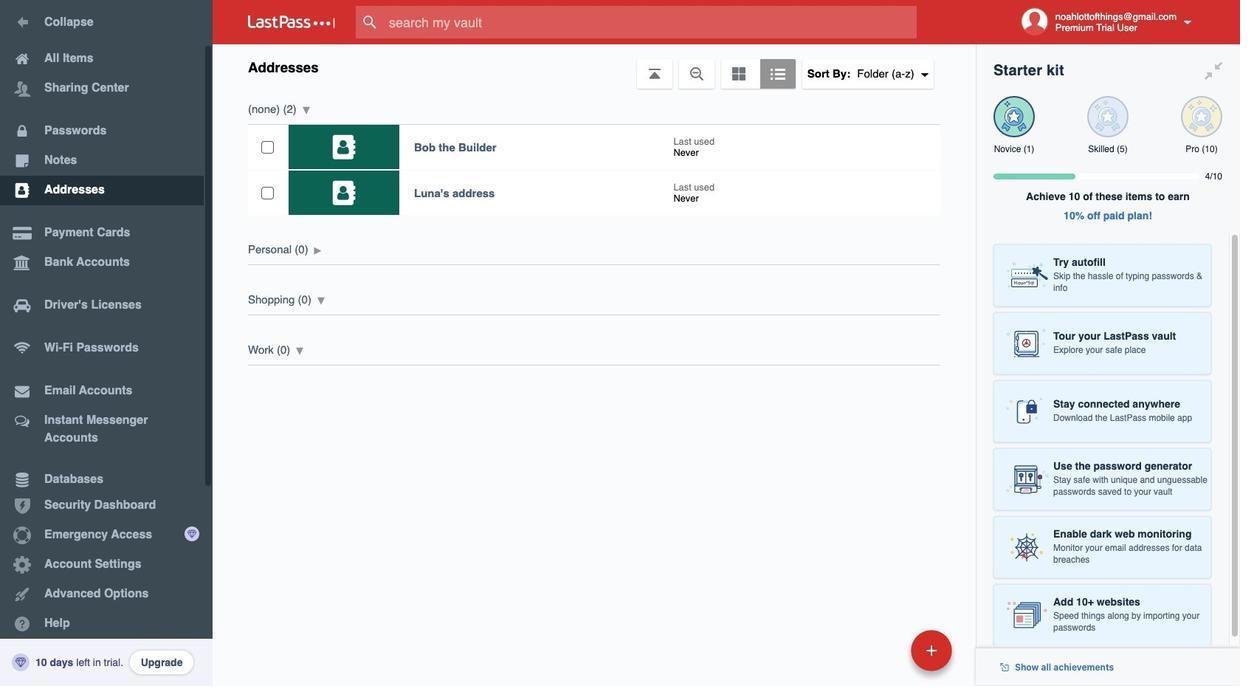 Task type: locate. For each thing, give the bounding box(es) containing it.
lastpass image
[[248, 16, 335, 29]]

new item navigation
[[810, 626, 962, 686]]

main navigation navigation
[[0, 0, 213, 686]]



Task type: describe. For each thing, give the bounding box(es) containing it.
Search search field
[[356, 6, 946, 38]]

new item element
[[810, 629, 958, 671]]

vault options navigation
[[213, 44, 976, 89]]

search my vault text field
[[356, 6, 946, 38]]



Task type: vqa. For each thing, say whether or not it's contained in the screenshot.
NEW ITEM 'image' on the right of page
no



